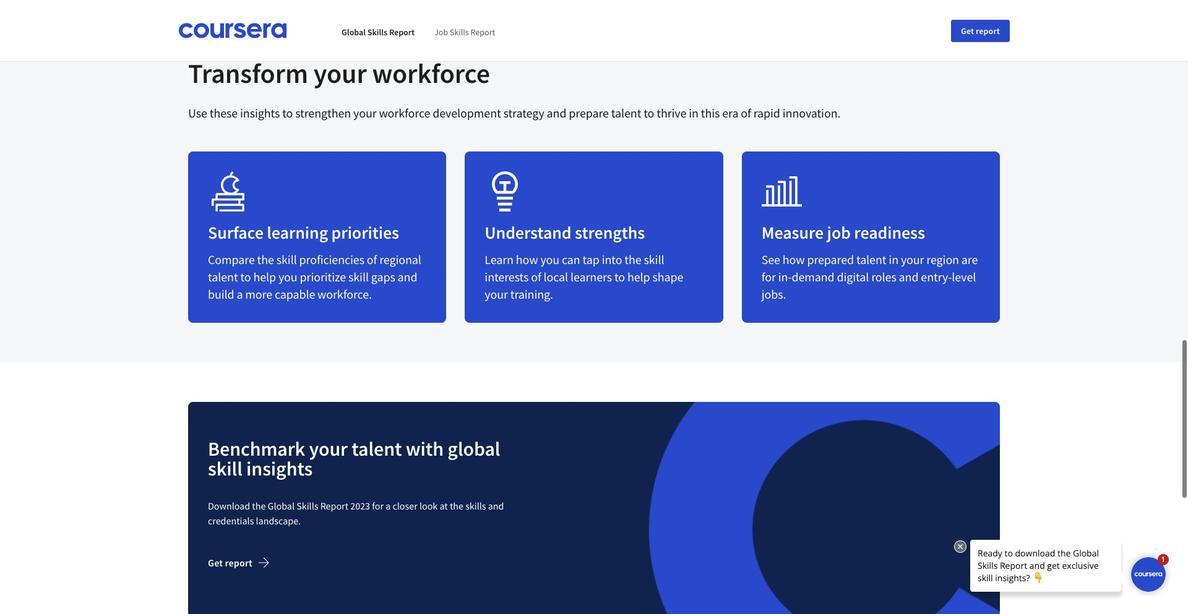 Task type: locate. For each thing, give the bounding box(es) containing it.
report right 'job'
[[471, 26, 495, 37]]

0 horizontal spatial report
[[225, 557, 253, 570]]

in inside see how prepared talent in your region are for in-demand digital roles and entry-level jobs.
[[889, 252, 899, 267]]

gaps
[[371, 269, 395, 285]]

a inside 'download the global skills report 2023 for a closer look at the skills and credentials landscape.'
[[386, 500, 391, 513]]

how inside learn how you can tap into the skill interests of local learners to help shape your training.
[[516, 252, 538, 267]]

0 horizontal spatial report
[[320, 500, 349, 513]]

job skills report
[[435, 26, 495, 37]]

proficiencies
[[299, 252, 365, 267]]

and
[[547, 105, 567, 121], [398, 269, 418, 285], [899, 269, 919, 285], [488, 500, 504, 513]]

global up transform your workforce
[[342, 26, 366, 37]]

closer
[[393, 500, 418, 513]]

a left closer
[[386, 500, 391, 513]]

1 vertical spatial for
[[372, 500, 384, 513]]

and for download the global skills report 2023 for a closer look at the skills and credentials landscape.
[[488, 500, 504, 513]]

talent up build on the top of page
[[208, 269, 238, 285]]

1 vertical spatial you
[[279, 269, 298, 285]]

0 horizontal spatial of
[[367, 252, 377, 267]]

to down into
[[615, 269, 625, 285]]

for right 2023
[[372, 500, 384, 513]]

1 horizontal spatial report
[[976, 25, 1000, 36]]

to up more
[[240, 269, 251, 285]]

learn how you can tap into the skill interests of local learners to help shape your training.
[[485, 252, 684, 302]]

1 help from the left
[[253, 269, 276, 285]]

help up more
[[253, 269, 276, 285]]

you inside learn how you can tap into the skill interests of local learners to help shape your training.
[[541, 252, 560, 267]]

your inside benchmark your talent with global skill insights
[[309, 437, 348, 462]]

1 horizontal spatial global
[[342, 26, 366, 37]]

you up 'capable'
[[279, 269, 298, 285]]

0 vertical spatial for
[[762, 269, 776, 285]]

0 vertical spatial you
[[541, 252, 560, 267]]

0 horizontal spatial you
[[279, 269, 298, 285]]

for left in- at the top right of page
[[762, 269, 776, 285]]

report left 'job'
[[389, 26, 415, 37]]

1 how from the left
[[516, 252, 538, 267]]

and right roles
[[899, 269, 919, 285]]

0 horizontal spatial get report button
[[208, 549, 280, 578]]

get report
[[961, 25, 1000, 36], [208, 557, 253, 570]]

roles
[[872, 269, 897, 285]]

1 horizontal spatial how
[[783, 252, 805, 267]]

1 vertical spatial get report button
[[208, 549, 280, 578]]

report left 2023
[[320, 500, 349, 513]]

learning
[[267, 222, 328, 244]]

workforce.
[[318, 287, 372, 302]]

your
[[314, 56, 367, 90], [353, 105, 377, 121], [901, 252, 925, 267], [485, 287, 508, 302], [309, 437, 348, 462]]

0 horizontal spatial get
[[208, 557, 223, 570]]

how inside see how prepared talent in your region are for in-demand digital roles and entry-level jobs.
[[783, 252, 805, 267]]

of up training. on the top
[[531, 269, 542, 285]]

1 horizontal spatial in
[[889, 252, 899, 267]]

skill inside benchmark your talent with global skill insights
[[208, 457, 243, 482]]

and for compare the skill proficiencies of regional talent to help you prioritize skill gaps and build a more capable workforce.
[[398, 269, 418, 285]]

learners
[[571, 269, 612, 285]]

skills
[[368, 26, 388, 37], [450, 26, 469, 37], [297, 500, 319, 513]]

1 horizontal spatial a
[[386, 500, 391, 513]]

skills up landscape.
[[297, 500, 319, 513]]

and right skills
[[488, 500, 504, 513]]

1 vertical spatial get report
[[208, 557, 253, 570]]

global
[[448, 437, 501, 462]]

in left this
[[689, 105, 699, 121]]

of inside compare the skill proficiencies of regional talent to help you prioritize skill gaps and build a more capable workforce.
[[367, 252, 377, 267]]

1 horizontal spatial get report button
[[952, 20, 1010, 42]]

skill up shape
[[644, 252, 665, 267]]

regional
[[380, 252, 422, 267]]

the up landscape.
[[252, 500, 266, 513]]

skill
[[277, 252, 297, 267], [644, 252, 665, 267], [349, 269, 369, 285], [208, 457, 243, 482]]

report for bottom get report button
[[225, 557, 253, 570]]

report
[[976, 25, 1000, 36], [225, 557, 253, 570]]

the
[[257, 252, 274, 267], [625, 252, 642, 267], [252, 500, 266, 513], [450, 500, 464, 513]]

strategy
[[504, 105, 545, 121]]

benchmark
[[208, 437, 305, 462]]

talent left with
[[352, 437, 402, 462]]

2 how from the left
[[783, 252, 805, 267]]

of
[[741, 105, 751, 121], [367, 252, 377, 267], [531, 269, 542, 285]]

a
[[237, 287, 243, 302], [386, 500, 391, 513]]

see how prepared talent in your region are for in-demand digital roles and entry-level jobs.
[[762, 252, 978, 302]]

more
[[245, 287, 272, 302]]

and down regional
[[398, 269, 418, 285]]

global skills report
[[342, 26, 415, 37]]

surface learning priorities
[[208, 222, 399, 244]]

global up landscape.
[[268, 500, 295, 513]]

talent up roles
[[857, 252, 887, 267]]

help left shape
[[628, 269, 650, 285]]

the right into
[[625, 252, 642, 267]]

of right "era"
[[741, 105, 751, 121]]

you inside compare the skill proficiencies of regional talent to help you prioritize skill gaps and build a more capable workforce.
[[279, 269, 298, 285]]

0 vertical spatial workforce
[[372, 56, 490, 90]]

the right compare
[[257, 252, 274, 267]]

help inside compare the skill proficiencies of regional talent to help you prioritize skill gaps and build a more capable workforce.
[[253, 269, 276, 285]]

1 horizontal spatial help
[[628, 269, 650, 285]]

credentials
[[208, 515, 254, 528]]

report
[[389, 26, 415, 37], [471, 26, 495, 37], [320, 500, 349, 513]]

insights up landscape.
[[246, 457, 313, 482]]

innovation.
[[783, 105, 841, 121]]

1 vertical spatial report
[[225, 557, 253, 570]]

talent inside see how prepared talent in your region are for in-demand digital roles and entry-level jobs.
[[857, 252, 887, 267]]

1 vertical spatial global
[[268, 500, 295, 513]]

job
[[435, 26, 448, 37]]

insights
[[240, 105, 280, 121], [246, 457, 313, 482]]

1 vertical spatial insights
[[246, 457, 313, 482]]

0 horizontal spatial help
[[253, 269, 276, 285]]

and left prepare
[[547, 105, 567, 121]]

skill up download
[[208, 457, 243, 482]]

to inside compare the skill proficiencies of regional talent to help you prioritize skill gaps and build a more capable workforce.
[[240, 269, 251, 285]]

0 vertical spatial of
[[741, 105, 751, 121]]

how for understand
[[516, 252, 538, 267]]

and for see how prepared talent in your region are for in-demand digital roles and entry-level jobs.
[[899, 269, 919, 285]]

talent inside compare the skill proficiencies of regional talent to help you prioritize skill gaps and build a more capable workforce.
[[208, 269, 238, 285]]

local
[[544, 269, 568, 285]]

prepared
[[808, 252, 854, 267]]

skills right 'job'
[[450, 26, 469, 37]]

a right build on the top of page
[[237, 287, 243, 302]]

insights right the "these"
[[240, 105, 280, 121]]

the right at
[[450, 500, 464, 513]]

2 help from the left
[[628, 269, 650, 285]]

how for measure
[[783, 252, 805, 267]]

1 vertical spatial workforce
[[379, 105, 430, 121]]

skills
[[466, 500, 486, 513]]

and inside compare the skill proficiencies of regional talent to help you prioritize skill gaps and build a more capable workforce.
[[398, 269, 418, 285]]

insights inside benchmark your talent with global skill insights
[[246, 457, 313, 482]]

0 vertical spatial global
[[342, 26, 366, 37]]

0 vertical spatial get report
[[961, 25, 1000, 36]]

1 horizontal spatial for
[[762, 269, 776, 285]]

1 vertical spatial of
[[367, 252, 377, 267]]

demand
[[792, 269, 835, 285]]

build
[[208, 287, 234, 302]]

2023
[[351, 500, 370, 513]]

1 vertical spatial a
[[386, 500, 391, 513]]

workforce
[[372, 56, 490, 90], [379, 105, 430, 121]]

you up local
[[541, 252, 560, 267]]

2 horizontal spatial report
[[471, 26, 495, 37]]

report inside 'download the global skills report 2023 for a closer look at the skills and credentials landscape.'
[[320, 500, 349, 513]]

1 vertical spatial in
[[889, 252, 899, 267]]

talent
[[612, 105, 642, 121], [857, 252, 887, 267], [208, 269, 238, 285], [352, 437, 402, 462]]

to left strengthen
[[282, 105, 293, 121]]

1 horizontal spatial report
[[389, 26, 415, 37]]

this
[[701, 105, 720, 121]]

0 vertical spatial a
[[237, 287, 243, 302]]

report for the topmost get report button
[[976, 25, 1000, 36]]

and inside 'download the global skills report 2023 for a closer look at the skills and credentials landscape.'
[[488, 500, 504, 513]]

talent inside benchmark your talent with global skill insights
[[352, 437, 402, 462]]

of up gaps
[[367, 252, 377, 267]]

and inside see how prepared talent in your region are for in-demand digital roles and entry-level jobs.
[[899, 269, 919, 285]]

for inside 'download the global skills report 2023 for a closer look at the skills and credentials landscape.'
[[372, 500, 384, 513]]

1 horizontal spatial get
[[961, 25, 975, 36]]

0 horizontal spatial for
[[372, 500, 384, 513]]

1 horizontal spatial of
[[531, 269, 542, 285]]

2 horizontal spatial of
[[741, 105, 751, 121]]

global
[[342, 26, 366, 37], [268, 500, 295, 513]]

1 vertical spatial get
[[208, 557, 223, 570]]

the inside compare the skill proficiencies of regional talent to help you prioritize skill gaps and build a more capable workforce.
[[257, 252, 274, 267]]

in up roles
[[889, 252, 899, 267]]

0 horizontal spatial global
[[268, 500, 295, 513]]

to inside learn how you can tap into the skill interests of local learners to help shape your training.
[[615, 269, 625, 285]]

0 vertical spatial report
[[976, 25, 1000, 36]]

how up interests
[[516, 252, 538, 267]]

help
[[253, 269, 276, 285], [628, 269, 650, 285]]

you
[[541, 252, 560, 267], [279, 269, 298, 285]]

0 horizontal spatial how
[[516, 252, 538, 267]]

jobs.
[[762, 287, 786, 302]]

surface
[[208, 222, 264, 244]]

for
[[762, 269, 776, 285], [372, 500, 384, 513]]

0 horizontal spatial in
[[689, 105, 699, 121]]

get
[[961, 25, 975, 36], [208, 557, 223, 570]]

0 horizontal spatial skills
[[297, 500, 319, 513]]

0 horizontal spatial a
[[237, 287, 243, 302]]

1 horizontal spatial you
[[541, 252, 560, 267]]

skills up transform your workforce
[[368, 26, 388, 37]]

how up in- at the top right of page
[[783, 252, 805, 267]]

training.
[[511, 287, 553, 302]]

in
[[689, 105, 699, 121], [889, 252, 899, 267]]

learn
[[485, 252, 514, 267]]

use these insights to strengthen your workforce development strategy and prepare talent to thrive in this era of rapid innovation.
[[188, 105, 841, 121]]

prepare
[[569, 105, 609, 121]]

to
[[282, 105, 293, 121], [644, 105, 655, 121], [240, 269, 251, 285], [615, 269, 625, 285]]

2 horizontal spatial skills
[[450, 26, 469, 37]]

how
[[516, 252, 538, 267], [783, 252, 805, 267]]

1 horizontal spatial skills
[[368, 26, 388, 37]]

get report button
[[952, 20, 1010, 42], [208, 549, 280, 578]]

2 vertical spatial of
[[531, 269, 542, 285]]

readiness
[[855, 222, 926, 244]]

understand
[[485, 222, 572, 244]]



Task type: vqa. For each thing, say whether or not it's contained in the screenshot.
GRADING,
no



Task type: describe. For each thing, give the bounding box(es) containing it.
talent right prepare
[[612, 105, 642, 121]]

these
[[210, 105, 238, 121]]

use
[[188, 105, 207, 121]]

global skills report link
[[342, 26, 415, 37]]

download
[[208, 500, 250, 513]]

skills for job
[[450, 26, 469, 37]]

help inside learn how you can tap into the skill interests of local learners to help shape your training.
[[628, 269, 650, 285]]

in-
[[779, 269, 792, 285]]

benchmark your talent with global skill insights
[[208, 437, 501, 482]]

level
[[952, 269, 976, 285]]

0 vertical spatial get
[[961, 25, 975, 36]]

measure job readiness
[[762, 222, 926, 244]]

rapid
[[754, 105, 781, 121]]

skills for global
[[368, 26, 388, 37]]

interests
[[485, 269, 529, 285]]

strengths
[[575, 222, 645, 244]]

global inside 'download the global skills report 2023 for a closer look at the skills and credentials landscape.'
[[268, 500, 295, 513]]

for inside see how prepared talent in your region are for in-demand digital roles and entry-level jobs.
[[762, 269, 776, 285]]

capable
[[275, 287, 315, 302]]

0 vertical spatial get report button
[[952, 20, 1010, 42]]

of inside learn how you can tap into the skill interests of local learners to help shape your training.
[[531, 269, 542, 285]]

compare
[[208, 252, 255, 267]]

your inside learn how you can tap into the skill interests of local learners to help shape your training.
[[485, 287, 508, 302]]

transform
[[188, 56, 308, 90]]

download the global skills report 2023 for a closer look at the skills and credentials landscape.
[[208, 500, 504, 528]]

skill down learning
[[277, 252, 297, 267]]

strengthen
[[295, 105, 351, 121]]

0 horizontal spatial get report
[[208, 557, 253, 570]]

transform your workforce
[[188, 56, 490, 90]]

shape
[[653, 269, 684, 285]]

see
[[762, 252, 781, 267]]

report for global skills report
[[389, 26, 415, 37]]

into
[[602, 252, 622, 267]]

report for job skills report
[[471, 26, 495, 37]]

era
[[723, 105, 739, 121]]

the inside learn how you can tap into the skill interests of local learners to help shape your training.
[[625, 252, 642, 267]]

look
[[420, 500, 438, 513]]

job
[[827, 222, 851, 244]]

can
[[562, 252, 580, 267]]

to left thrive
[[644, 105, 655, 121]]

region
[[927, 252, 960, 267]]

entry-
[[921, 269, 952, 285]]

skills inside 'download the global skills report 2023 for a closer look at the skills and credentials landscape.'
[[297, 500, 319, 513]]

skill inside learn how you can tap into the skill interests of local learners to help shape your training.
[[644, 252, 665, 267]]

at
[[440, 500, 448, 513]]

job skills report link
[[435, 26, 495, 37]]

coursera logo image
[[178, 23, 287, 38]]

thrive
[[657, 105, 687, 121]]

a inside compare the skill proficiencies of regional talent to help you prioritize skill gaps and build a more capable workforce.
[[237, 287, 243, 302]]

development
[[433, 105, 501, 121]]

measure
[[762, 222, 824, 244]]

compare the skill proficiencies of regional talent to help you prioritize skill gaps and build a more capable workforce.
[[208, 252, 422, 302]]

your inside see how prepared talent in your region are for in-demand digital roles and entry-level jobs.
[[901, 252, 925, 267]]

priorities
[[332, 222, 399, 244]]

0 vertical spatial insights
[[240, 105, 280, 121]]

are
[[962, 252, 978, 267]]

0 vertical spatial in
[[689, 105, 699, 121]]

skill up the 'workforce.'
[[349, 269, 369, 285]]

1 horizontal spatial get report
[[961, 25, 1000, 36]]

tap
[[583, 252, 600, 267]]

understand strengths
[[485, 222, 645, 244]]

prioritize
[[300, 269, 346, 285]]

digital
[[837, 269, 869, 285]]

landscape.
[[256, 515, 301, 528]]

with
[[406, 437, 444, 462]]



